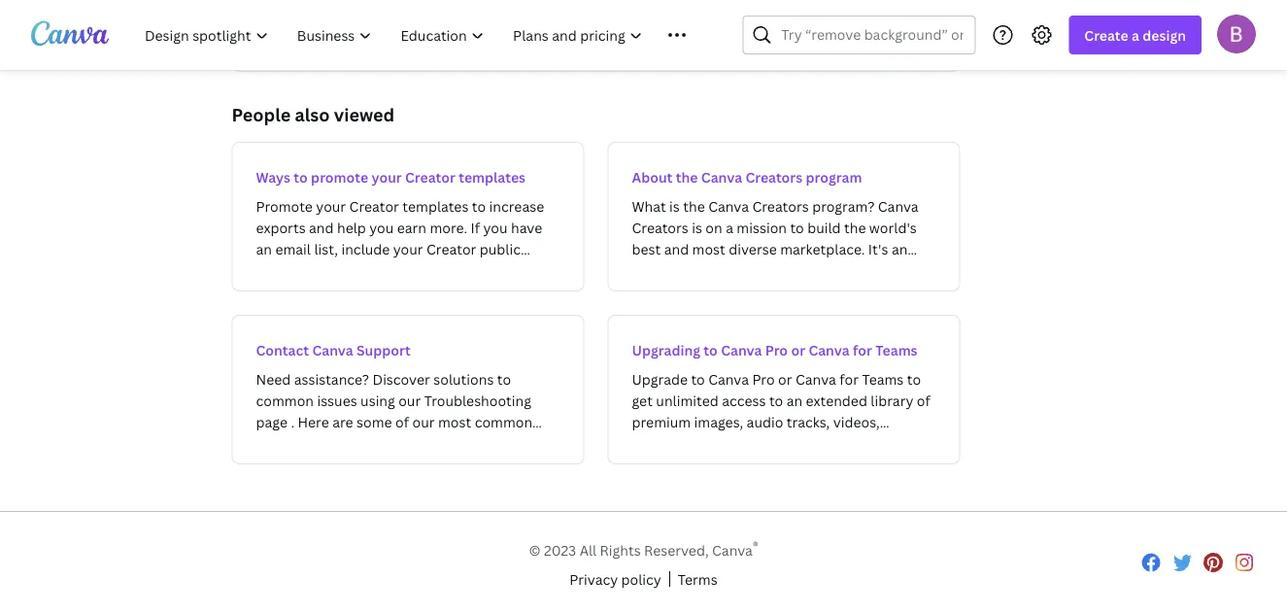 Task type: vqa. For each thing, say whether or not it's contained in the screenshot.
Terms
yes



Task type: locate. For each thing, give the bounding box(es) containing it.
canva
[[702, 168, 743, 186], [312, 341, 353, 359], [721, 341, 762, 359], [809, 341, 850, 359], [712, 541, 753, 559]]

all
[[580, 541, 597, 559]]

canva inside © 2023 all rights reserved, canva ®
[[712, 541, 753, 559]]

for
[[853, 341, 873, 359]]

viewed
[[334, 103, 395, 126]]

your
[[372, 168, 402, 186]]

to for ways
[[294, 168, 308, 186]]

ways to promote your creator templates link
[[232, 142, 585, 292]]

terms link
[[678, 569, 718, 590]]

1 horizontal spatial to
[[704, 341, 718, 359]]

®
[[753, 538, 759, 554]]

about the canva creators program
[[632, 168, 862, 186]]

privacy policy link
[[570, 569, 662, 590]]

canva left pro
[[721, 341, 762, 359]]

create
[[1085, 26, 1129, 44]]

about the canva creators program link
[[608, 142, 961, 292]]

or
[[792, 341, 806, 359]]

1 vertical spatial to
[[704, 341, 718, 359]]

creator
[[405, 168, 456, 186]]

Try "remove background" or "brand kit" search field
[[782, 17, 963, 53]]

to right ways
[[294, 168, 308, 186]]

a
[[1132, 26, 1140, 44]]

to inside "link"
[[294, 168, 308, 186]]

rights
[[600, 541, 641, 559]]

about
[[632, 168, 673, 186]]

teams
[[876, 341, 918, 359]]

program
[[806, 168, 862, 186]]

to
[[294, 168, 308, 186], [704, 341, 718, 359]]

0 horizontal spatial to
[[294, 168, 308, 186]]

privacy policy
[[570, 570, 662, 589]]

bob builder image
[[1218, 14, 1257, 53]]

contact
[[256, 341, 309, 359]]

privacy
[[570, 570, 618, 589]]

top level navigation element
[[132, 16, 696, 54], [132, 16, 696, 54]]

reserved,
[[644, 541, 709, 559]]

upgrading to canva pro or canva for teams
[[632, 341, 918, 359]]

upgrading
[[632, 341, 701, 359]]

2023
[[544, 541, 577, 559]]

to right upgrading
[[704, 341, 718, 359]]

canva up terms link
[[712, 541, 753, 559]]

ways to promote your creator templates
[[256, 168, 526, 186]]

canva right the
[[702, 168, 743, 186]]

0 vertical spatial to
[[294, 168, 308, 186]]

people
[[232, 103, 291, 126]]



Task type: describe. For each thing, give the bounding box(es) containing it.
the
[[676, 168, 698, 186]]

promote
[[311, 168, 369, 186]]

canva right contact
[[312, 341, 353, 359]]

policy
[[622, 570, 662, 589]]

design
[[1143, 26, 1187, 44]]

©
[[529, 541, 541, 559]]

create a design
[[1085, 26, 1187, 44]]

creators
[[746, 168, 803, 186]]

pro
[[766, 341, 788, 359]]

contact canva support link
[[232, 315, 585, 465]]

also
[[295, 103, 330, 126]]

ways
[[256, 168, 291, 186]]

support
[[357, 341, 411, 359]]

to for upgrading
[[704, 341, 718, 359]]

upgrading to canva pro or canva for teams link
[[608, 315, 961, 465]]

people also viewed
[[232, 103, 395, 126]]

canva right or
[[809, 341, 850, 359]]

terms
[[678, 570, 718, 589]]

create a design button
[[1069, 16, 1202, 54]]

© 2023 all rights reserved, canva ®
[[529, 538, 759, 559]]

contact canva support
[[256, 341, 411, 359]]

templates
[[459, 168, 526, 186]]



